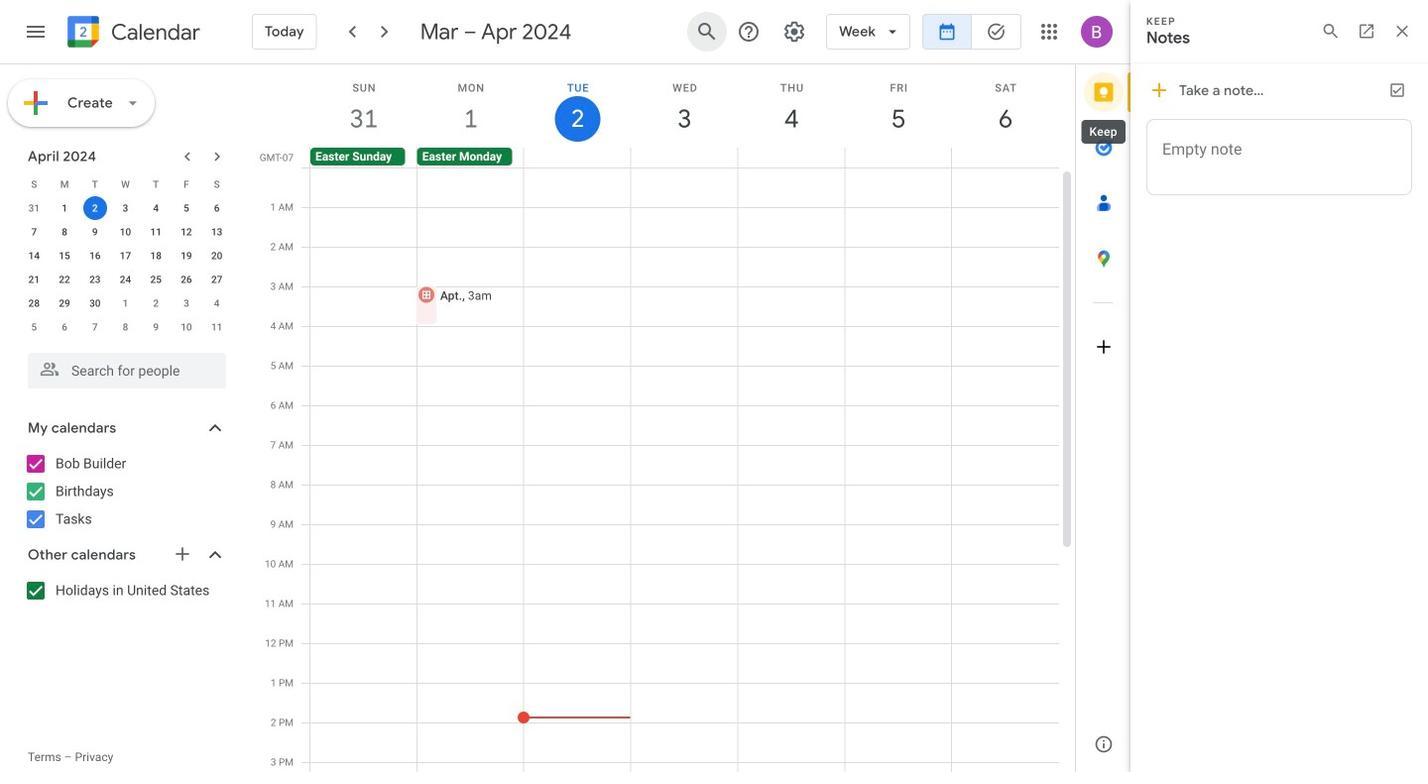 Task type: locate. For each thing, give the bounding box(es) containing it.
tab list
[[1076, 64, 1132, 717]]

cell
[[524, 148, 631, 168], [631, 148, 738, 168], [738, 148, 845, 168], [845, 148, 951, 168], [310, 168, 417, 773], [415, 168, 524, 773], [518, 168, 631, 773], [631, 168, 738, 773], [738, 168, 845, 773], [845, 168, 952, 773], [952, 168, 1059, 773], [80, 196, 110, 220]]

12 element
[[174, 220, 198, 244]]

17 element
[[114, 244, 137, 268]]

main drawer image
[[24, 20, 48, 44]]

8 element
[[53, 220, 76, 244]]

row
[[301, 148, 1075, 168], [301, 168, 1059, 773], [19, 173, 232, 196], [19, 196, 232, 220], [19, 220, 232, 244], [19, 244, 232, 268], [19, 268, 232, 292], [19, 292, 232, 315], [19, 315, 232, 339]]

7 element
[[22, 220, 46, 244]]

add other calendars image
[[173, 544, 192, 564]]

heading
[[107, 20, 200, 44]]

28 element
[[22, 292, 46, 315]]

april 2024 grid
[[19, 173, 232, 339]]

2, today element
[[83, 196, 107, 220]]

march 31 element
[[22, 196, 46, 220]]

14 element
[[22, 244, 46, 268]]

21 element
[[22, 268, 46, 292]]

None search field
[[0, 345, 246, 389]]

4 element
[[144, 196, 168, 220]]

20 element
[[205, 244, 229, 268]]

13 element
[[205, 220, 229, 244]]

26 element
[[174, 268, 198, 292]]

27 element
[[205, 268, 229, 292]]

may 8 element
[[114, 315, 137, 339]]

may 6 element
[[53, 315, 76, 339]]

may 4 element
[[205, 292, 229, 315]]

grid
[[254, 64, 1075, 773]]

row group
[[19, 196, 232, 339]]

23 element
[[83, 268, 107, 292]]

1 element
[[53, 196, 76, 220]]

15 element
[[53, 244, 76, 268]]

calendar element
[[63, 12, 200, 56]]



Task type: vqa. For each thing, say whether or not it's contained in the screenshot.
holidays associated with Holidays in British Virgin Islands
no



Task type: describe. For each thing, give the bounding box(es) containing it.
may 10 element
[[174, 315, 198, 339]]

heading inside calendar element
[[107, 20, 200, 44]]

support image
[[737, 20, 761, 44]]

6 element
[[205, 196, 229, 220]]

may 1 element
[[114, 292, 137, 315]]

Search for people text field
[[40, 353, 214, 389]]

5 element
[[174, 196, 198, 220]]

19 element
[[174, 244, 198, 268]]

may 3 element
[[174, 292, 198, 315]]

9 element
[[83, 220, 107, 244]]

22 element
[[53, 268, 76, 292]]

29 element
[[53, 292, 76, 315]]

10 element
[[114, 220, 137, 244]]

30 element
[[83, 292, 107, 315]]

may 2 element
[[144, 292, 168, 315]]

may 11 element
[[205, 315, 229, 339]]

16 element
[[83, 244, 107, 268]]

may 5 element
[[22, 315, 46, 339]]

24 element
[[114, 268, 137, 292]]

cell inside april 2024 grid
[[80, 196, 110, 220]]

settings menu image
[[783, 20, 806, 44]]

3 element
[[114, 196, 137, 220]]

18 element
[[144, 244, 168, 268]]

25 element
[[144, 268, 168, 292]]

11 element
[[144, 220, 168, 244]]

may 7 element
[[83, 315, 107, 339]]

my calendars list
[[4, 448, 246, 536]]

may 9 element
[[144, 315, 168, 339]]



